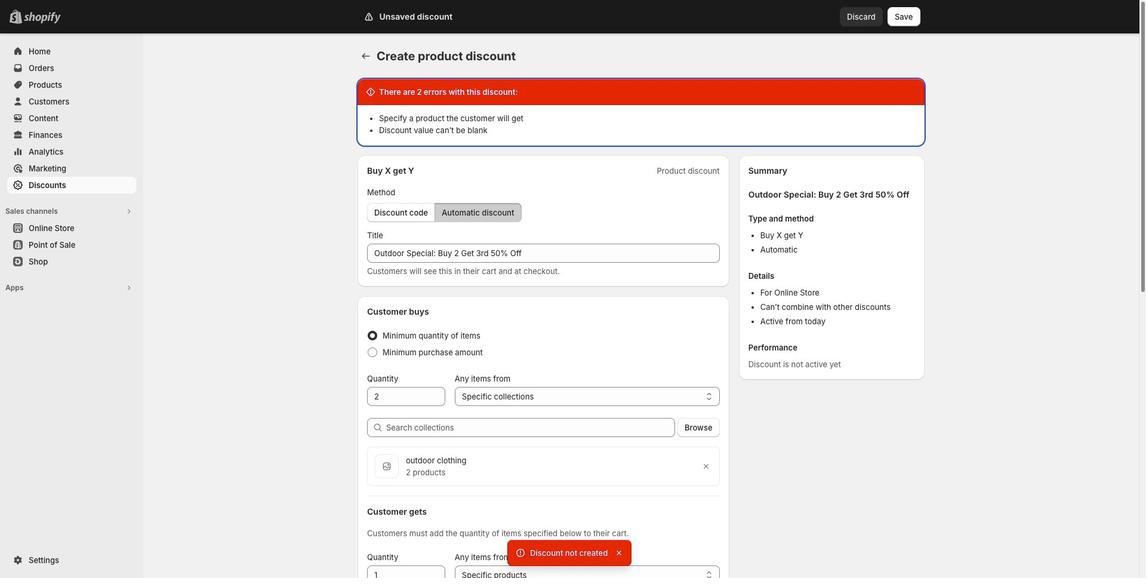 Task type: describe. For each thing, give the bounding box(es) containing it.
shopify image
[[24, 12, 61, 24]]

Search collections text field
[[386, 418, 676, 437]]



Task type: vqa. For each thing, say whether or not it's contained in the screenshot.
Shopify IMAGE
yes



Task type: locate. For each thing, give the bounding box(es) containing it.
None text field
[[367, 244, 720, 263]]

None text field
[[367, 387, 445, 406], [367, 566, 445, 578], [367, 387, 445, 406], [367, 566, 445, 578]]



